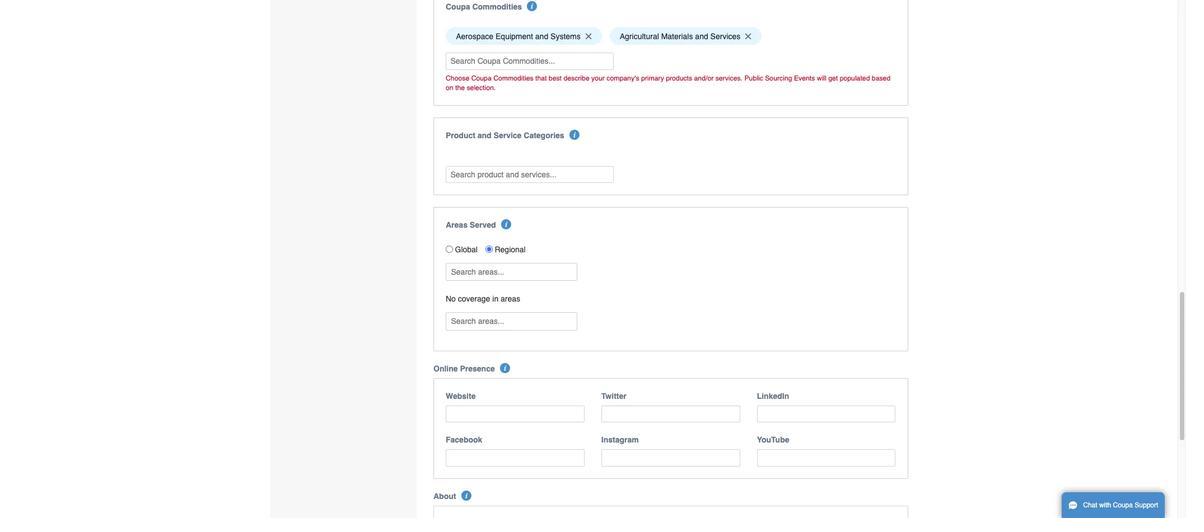 Task type: locate. For each thing, give the bounding box(es) containing it.
additional information image up aerospace equipment and systems option
[[527, 1, 538, 11]]

Search product and services... field
[[446, 166, 614, 183]]

online presence
[[434, 365, 495, 373]]

facebook
[[446, 436, 483, 445]]

coupa up aerospace
[[446, 2, 470, 11]]

and left systems
[[536, 32, 549, 41]]

and inside aerospace equipment and systems option
[[536, 32, 549, 41]]

commodities down search coupa commodities... field
[[494, 74, 534, 82]]

served
[[470, 221, 496, 230]]

areas served
[[446, 221, 496, 230]]

additional information image
[[527, 1, 538, 11], [501, 220, 511, 230], [500, 363, 510, 373], [462, 491, 472, 501]]

None radio
[[446, 246, 453, 253], [486, 246, 493, 253], [446, 246, 453, 253], [486, 246, 493, 253]]

commodities inside choose coupa commodities that best describe your company's primary products and/or services. public sourcing events will get populated based on the selection.
[[494, 74, 534, 82]]

no
[[446, 295, 456, 304]]

coupa right with
[[1114, 502, 1133, 510]]

2 horizontal spatial and
[[695, 32, 709, 41]]

additional information image right presence
[[500, 363, 510, 373]]

0 horizontal spatial coupa
[[446, 2, 470, 11]]

coupa inside choose coupa commodities that best describe your company's primary products and/or services. public sourcing events will get populated based on the selection.
[[472, 74, 492, 82]]

1 horizontal spatial and
[[536, 32, 549, 41]]

About text field
[[434, 506, 908, 519]]

online
[[434, 365, 458, 373]]

in
[[493, 295, 499, 304]]

YouTube text field
[[757, 450, 896, 467]]

support
[[1135, 502, 1159, 510]]

Facebook text field
[[446, 450, 585, 467]]

aerospace equipment and systems option
[[446, 28, 602, 45]]

LinkedIn text field
[[757, 406, 896, 423]]

and inside agricultural materials and services option
[[695, 32, 709, 41]]

chat with coupa support
[[1084, 502, 1159, 510]]

and left service
[[478, 131, 492, 140]]

areas
[[446, 221, 468, 230]]

0 horizontal spatial and
[[478, 131, 492, 140]]

and left services
[[695, 32, 709, 41]]

based
[[872, 74, 891, 82]]

coupa up selection.
[[472, 74, 492, 82]]

1 vertical spatial commodities
[[494, 74, 534, 82]]

Instagram text field
[[602, 450, 740, 467]]

no coverage in areas
[[446, 295, 521, 304]]

commodities
[[473, 2, 522, 11], [494, 74, 534, 82]]

commodities up equipment
[[473, 2, 522, 11]]

your
[[592, 74, 605, 82]]

and
[[536, 32, 549, 41], [695, 32, 709, 41], [478, 131, 492, 140]]

agricultural materials and services
[[620, 32, 741, 41]]

additional information image right served on the top left of the page
[[501, 220, 511, 230]]

best
[[549, 74, 562, 82]]

website
[[446, 392, 476, 401]]

1 vertical spatial coupa
[[472, 74, 492, 82]]

1 horizontal spatial coupa
[[472, 74, 492, 82]]

systems
[[551, 32, 581, 41]]

the
[[455, 84, 465, 92]]

service
[[494, 131, 522, 140]]

primary
[[641, 74, 664, 82]]

product
[[446, 131, 476, 140]]

categories
[[524, 131, 565, 140]]

populated
[[840, 74, 870, 82]]

aerospace equipment and systems
[[456, 32, 581, 41]]

services.
[[716, 74, 743, 82]]

2 vertical spatial coupa
[[1114, 502, 1133, 510]]

agricultural
[[620, 32, 659, 41]]

about
[[434, 492, 456, 501]]

selection.
[[467, 84, 496, 92]]

presence
[[460, 365, 495, 373]]

2 horizontal spatial coupa
[[1114, 502, 1133, 510]]

youtube
[[757, 436, 790, 445]]

coupa commodities
[[446, 2, 522, 11]]

coupa
[[446, 2, 470, 11], [472, 74, 492, 82], [1114, 502, 1133, 510]]

agricultural materials and services option
[[610, 28, 762, 45]]

with
[[1100, 502, 1112, 510]]

materials
[[661, 32, 693, 41]]

additional information image for commodities
[[527, 1, 538, 11]]



Task type: vqa. For each thing, say whether or not it's contained in the screenshot.
Service/Time Sheets link
no



Task type: describe. For each thing, give the bounding box(es) containing it.
describe
[[564, 74, 590, 82]]

Website text field
[[446, 406, 585, 423]]

choose coupa commodities that best describe your company's primary products and/or services. public sourcing events will get populated based on the selection.
[[446, 74, 891, 92]]

will
[[817, 74, 827, 82]]

instagram
[[602, 436, 639, 445]]

coupa inside button
[[1114, 502, 1133, 510]]

Search Coupa Commodities... field
[[446, 53, 614, 70]]

that
[[536, 74, 547, 82]]

and for materials
[[695, 32, 709, 41]]

and/or
[[694, 74, 714, 82]]

public
[[745, 74, 764, 82]]

products
[[666, 74, 693, 82]]

get
[[829, 74, 838, 82]]

additional information image for presence
[[500, 363, 510, 373]]

chat
[[1084, 502, 1098, 510]]

equipment
[[496, 32, 533, 41]]

0 vertical spatial commodities
[[473, 2, 522, 11]]

chat with coupa support button
[[1062, 493, 1166, 519]]

sourcing
[[765, 74, 792, 82]]

aerospace
[[456, 32, 494, 41]]

coverage
[[458, 295, 490, 304]]

areas
[[501, 295, 521, 304]]

choose
[[446, 74, 470, 82]]

on
[[446, 84, 454, 92]]

Twitter text field
[[602, 406, 740, 423]]

twitter
[[602, 392, 627, 401]]

additional information image for served
[[501, 220, 511, 230]]

services
[[711, 32, 741, 41]]

additional information image right about at the bottom of the page
[[462, 491, 472, 501]]

global
[[455, 245, 478, 254]]

and for equipment
[[536, 32, 549, 41]]

0 vertical spatial coupa
[[446, 2, 470, 11]]

selected list box
[[442, 25, 900, 48]]

company's
[[607, 74, 640, 82]]

product and service categories
[[446, 131, 565, 140]]

regional
[[495, 245, 526, 254]]

events
[[794, 74, 815, 82]]

linkedin
[[757, 392, 790, 401]]

additional information image
[[570, 130, 580, 140]]



